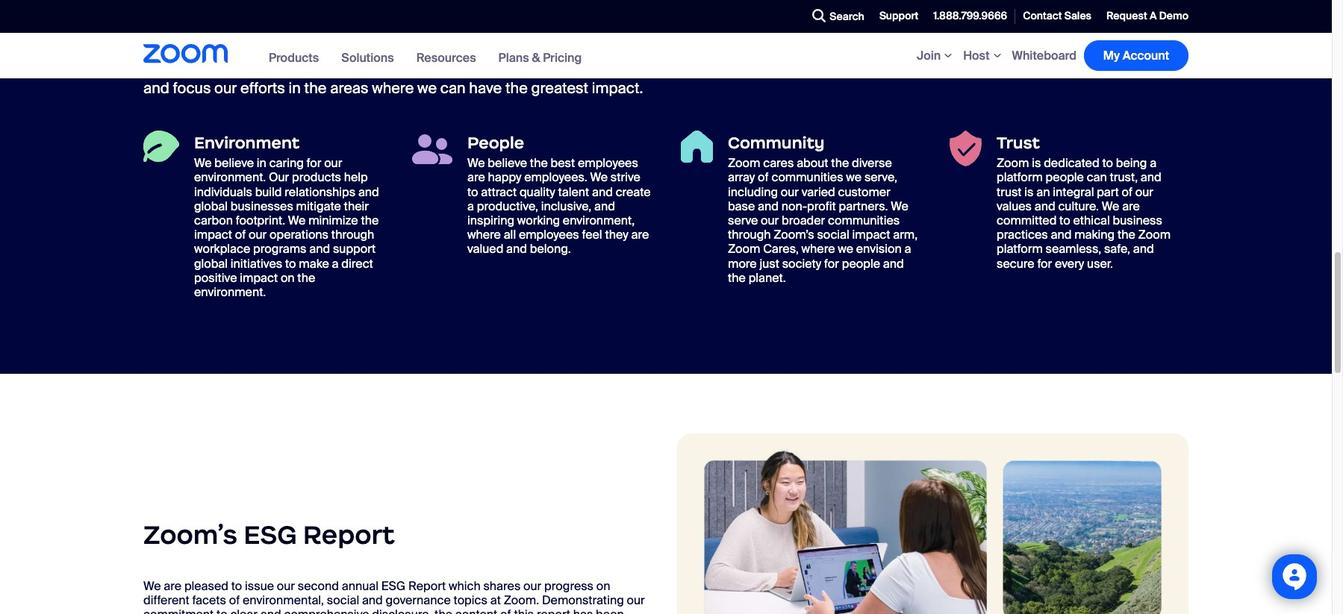 Task type: describe. For each thing, give the bounding box(es) containing it.
culture.
[[1059, 199, 1099, 214]]

around
[[406, 25, 455, 44]]

way
[[547, 7, 573, 26]]

&
[[532, 50, 540, 66]]

we up the programs
[[288, 213, 306, 229]]

and right clear
[[260, 607, 281, 615]]

making
[[1075, 227, 1115, 243]]

people we believe the best employees are happy employees. we strive to attract quality talent and create a productive, inclusive, and inspiring working environment, where all employees feel they are valued and belong.
[[468, 133, 651, 257]]

request a demo
[[1107, 9, 1189, 23]]

to left clear
[[217, 607, 228, 615]]

and left focus
[[143, 79, 169, 98]]

the down the programs
[[298, 270, 315, 286]]

a right employ
[[299, 61, 307, 80]]

1 vertical spatial is
[[1032, 156, 1041, 171]]

they
[[605, 227, 629, 243]]

we left envision on the right top of page
[[838, 242, 854, 257]]

of right facets
[[229, 593, 240, 609]]

which
[[449, 579, 481, 594]]

solutions
[[341, 50, 394, 66]]

and left the non-
[[758, 199, 779, 214]]

focus
[[173, 79, 211, 98]]

planet. inside the community zoom cares about the diverse array of communities we serve, including our varied customer base and non-profit partners. we serve our broader communities through zoom's social impact arm, zoom cares, where we envision a more just society for people and the planet.
[[749, 270, 786, 286]]

0 horizontal spatial impact
[[194, 227, 232, 243]]

2 horizontal spatial in
[[520, 7, 532, 26]]

our left varied on the top right of page
[[781, 184, 799, 200]]

caring
[[269, 156, 304, 171]]

my
[[1104, 48, 1120, 63]]

my account link
[[1084, 40, 1189, 71]]

and right "core" on the right of page
[[733, 43, 759, 62]]

demo
[[1160, 9, 1189, 23]]

our up initiatives
[[249, 227, 267, 243]]

and up customers,
[[490, 7, 516, 26]]

our right live
[[650, 25, 672, 44]]

facets
[[192, 593, 226, 609]]

core
[[676, 25, 707, 44]]

report inside we are pleased to issue our second annual esg report which shares our progress on different facets of environmental, social and governance topics at zoom. demonstrating our commitment to clear and comprehensive disclosure, the content of this report has be
[[409, 579, 446, 594]]

products
[[269, 50, 319, 66]]

content
[[455, 607, 498, 615]]

people inside the community zoom cares about the diverse array of communities we serve, including our varied customer base and non-profit partners. we serve our broader communities through zoom's social impact arm, zoom cares, where we envision a more just society for people and the planet.
[[842, 256, 881, 272]]

help
[[344, 170, 368, 186]]

has
[[573, 607, 593, 615]]

and up they
[[594, 199, 615, 214]]

value
[[711, 25, 747, 44]]

efforts
[[241, 79, 285, 98]]

our down live
[[625, 61, 648, 80]]

2 environment. from the top
[[194, 285, 266, 300]]

our right serve
[[761, 213, 779, 229]]

join button
[[917, 48, 956, 64]]

on inside environment we believe in caring for our environment. our products help individuals build relationships and global businesses mitigate their carbon footprint. we minimize the impact of our operations through workplace programs and support global initiatives to make a direct positive impact on the environment.
[[281, 270, 295, 286]]

to inside environment we believe in caring for our environment. our products help individuals build relationships and global businesses mitigate their carbon footprint. we minimize the impact of our operations through workplace programs and support global initiatives to make a direct positive impact on the environment.
[[285, 256, 296, 272]]

through inside the community zoom cares about the diverse array of communities we serve, including our varied customer base and non-profit partners. we serve our broader communities through zoom's social impact arm, zoom cares, where we envision a more just society for people and the planet.
[[728, 227, 771, 243]]

of inside environment we believe in caring for our environment. our products help individuals build relationships and global businesses mitigate their carbon footprint. we minimize the impact of our operations through workplace programs and support global initiatives to make a direct positive impact on the environment.
[[235, 227, 246, 243]]

array
[[728, 170, 755, 186]]

our inside environment we believe in caring for our environment. our products help individuals build relationships and global businesses mitigate their carbon footprint. we minimize the impact of our operations through workplace programs and support global initiatives to make a direct positive impact on the environment.
[[269, 170, 289, 186]]

zoom down trust in the right of the page
[[997, 156, 1029, 171]]

about
[[797, 156, 829, 171]]

create
[[616, 184, 651, 200]]

productive,
[[477, 199, 538, 214]]

we up pricing
[[543, 25, 562, 44]]

embody
[[565, 61, 622, 80]]

we inside we are pleased to issue our second annual esg report which shares our progress on different facets of environmental, social and governance topics at zoom. demonstrating our commitment to clear and comprehensive disclosure, the content of this report has be
[[143, 579, 161, 594]]

safe,
[[1105, 242, 1131, 257]]

account
[[1123, 48, 1170, 63]]

different
[[143, 593, 189, 609]]

environment,
[[563, 213, 635, 229]]

zoom down serve
[[728, 242, 761, 257]]

resources
[[416, 50, 476, 66]]

all inside we address sustainability holistically across zoom and in a way that extends beyond our carbon footprint. our work is centered around people, and we strive to live our core value of care towards all of our stakeholders – employees, customers, investors, communities, and the planet. we employ a sustainability and esg framework to embody our company values and focus our efforts in the areas where we can have the greatest impact.
[[238, 43, 253, 62]]

our right beyond
[[720, 7, 743, 26]]

0 horizontal spatial esg
[[244, 519, 297, 552]]

and right relationships
[[358, 184, 379, 200]]

live
[[623, 25, 646, 44]]

towards
[[180, 43, 234, 62]]

to right &
[[548, 61, 562, 80]]

for inside the community zoom cares about the diverse array of communities we serve, including our varied customer base and non-profit partners. we serve our broader communities through zoom's social impact arm, zoom cares, where we envision a more just society for people and the planet.
[[825, 256, 839, 272]]

shares
[[484, 579, 521, 594]]

–
[[392, 43, 400, 62]]

profit
[[807, 199, 836, 214]]

their
[[344, 199, 369, 214]]

employees.
[[524, 170, 588, 186]]

strive inside people we believe the best employees are happy employees. we strive to attract quality talent and create a productive, inclusive, and inspiring working environment, where all employees feel they are valued and belong.
[[611, 170, 641, 186]]

impact inside the community zoom cares about the diverse array of communities we serve, including our varied customer base and non-profit partners. we serve our broader communities through zoom's social impact arm, zoom cares, where we envision a more just society for people and the planet.
[[853, 227, 891, 243]]

the inside people we believe the best employees are happy employees. we strive to attract quality talent and create a productive, inclusive, and inspiring working environment, where all employees feel they are valued and belong.
[[530, 156, 548, 171]]

and left governance
[[362, 593, 383, 609]]

businesses
[[231, 199, 293, 214]]

solutions button
[[341, 50, 394, 66]]

community
[[728, 133, 825, 153]]

1 vertical spatial communities
[[828, 213, 900, 229]]

we up 'individuals'
[[194, 156, 212, 171]]

and right trust,
[[1141, 170, 1162, 186]]

the down plans
[[506, 79, 528, 98]]

we down resources
[[418, 79, 437, 98]]

our left help
[[324, 156, 342, 171]]

are inside we are pleased to issue our second annual esg report which shares our progress on different facets of environmental, social and governance topics at zoom. demonstrating our commitment to clear and comprehensive disclosure, the content of this report has be
[[164, 579, 182, 594]]

esg inside we address sustainability holistically across zoom and in a way that extends beyond our carbon footprint. our work is centered around people, and we strive to live our core value of care towards all of our stakeholders – employees, customers, investors, communities, and the planet. we employ a sustainability and esg framework to embody our company values and focus our efforts in the areas where we can have the greatest impact.
[[435, 61, 465, 80]]

environment
[[194, 133, 300, 153]]

a left way on the top left of page
[[535, 7, 544, 26]]

host button
[[964, 48, 1005, 64]]

to left issue
[[231, 579, 242, 594]]

1.888.799.9666 link
[[926, 0, 1015, 33]]

feel
[[582, 227, 602, 243]]

serve
[[728, 213, 758, 229]]

footprint. inside we address sustainability holistically across zoom and in a way that extends beyond our carbon footprint. our work is centered around people, and we strive to live our core value of care towards all of our stakeholders – employees, customers, investors, communities, and the planet. we employ a sustainability and esg framework to embody our company values and focus our efforts in the areas where we can have the greatest impact.
[[195, 25, 257, 44]]

ethical
[[1074, 213, 1110, 229]]

valued
[[468, 242, 504, 257]]

in inside environment we believe in caring for our environment. our products help individuals build relationships and global businesses mitigate their carbon footprint. we minimize the impact of our operations through workplace programs and support global initiatives to make a direct positive impact on the environment.
[[257, 156, 267, 171]]

people
[[468, 133, 524, 153]]

address
[[169, 7, 225, 26]]

second
[[298, 579, 339, 594]]

are left happy
[[468, 170, 485, 186]]

contact sales link
[[1016, 0, 1099, 33]]

annual
[[342, 579, 379, 594]]

of up efforts
[[257, 43, 270, 62]]

and right talent
[[592, 184, 613, 200]]

we left serve,
[[846, 170, 862, 186]]

the up support
[[361, 213, 379, 229]]

can inside we address sustainability holistically across zoom and in a way that extends beyond our carbon footprint. our work is centered around people, and we strive to live our core value of care towards all of our stakeholders – employees, customers, investors, communities, and the planet. we employ a sustainability and esg framework to embody our company values and focus our efforts in the areas where we can have the greatest impact.
[[440, 79, 466, 98]]

and up every
[[1051, 227, 1072, 243]]

we down the people
[[468, 156, 485, 171]]

at
[[490, 593, 501, 609]]

the left focus
[[143, 61, 166, 80]]

carbon inside environment we believe in caring for our environment. our products help individuals build relationships and global businesses mitigate their carbon footprint. we minimize the impact of our operations through workplace programs and support global initiatives to make a direct positive impact on the environment.
[[194, 213, 233, 229]]

the inside we are pleased to issue our second annual esg report which shares our progress on different facets of environmental, social and governance topics at zoom. demonstrating our commitment to clear and comprehensive disclosure, the content of this report has be
[[435, 607, 453, 615]]

mitigate
[[296, 199, 341, 214]]

and down 'arm,'
[[883, 256, 904, 272]]

and up &
[[513, 25, 539, 44]]

our right issue
[[277, 579, 295, 594]]

environment we believe in caring for our environment. our products help individuals build relationships and global businesses mitigate their carbon footprint. we minimize the impact of our operations through workplace programs and support global initiatives to make a direct positive impact on the environment.
[[194, 133, 379, 300]]

operations
[[270, 227, 329, 243]]

our up this
[[524, 579, 542, 594]]

zoom right safe,
[[1139, 227, 1171, 243]]

the left areas
[[304, 79, 327, 98]]

people inside trust zoom is dedicated to being a platform people can trust, and trust is an integral part of our values and culture. we are committed to ethical business practices and making the zoom platform seamless, safe, and secure for every user.
[[1046, 170, 1084, 186]]

secure
[[997, 256, 1035, 272]]

for inside trust zoom is dedicated to being a platform people can trust, and trust is an integral part of our values and culture. we are committed to ethical business practices and making the zoom platform seamless, safe, and secure for every user.
[[1038, 256, 1052, 272]]

can inside trust zoom is dedicated to being a platform people can trust, and trust is an integral part of our values and culture. we are committed to ethical business practices and making the zoom platform seamless, safe, and secure for every user.
[[1087, 170, 1107, 186]]

whiteboard
[[1012, 48, 1077, 64]]

sustainability
[[228, 7, 318, 26]]

to inside people we believe the best employees are happy employees. we strive to attract quality talent and create a productive, inclusive, and inspiring working environment, where all employees feel they are valued and belong.
[[468, 184, 478, 200]]

inclusive,
[[541, 199, 592, 214]]

we up care
[[143, 7, 165, 26]]

pricing
[[543, 50, 582, 66]]

holistically
[[321, 7, 393, 26]]

contact
[[1023, 9, 1062, 23]]

make
[[299, 256, 329, 272]]

we address sustainability holistically across zoom and in a way that extends beyond our carbon footprint. our work is centered around people, and we strive to live our core value of care towards all of our stakeholders – employees, customers, investors, communities, and the planet. we employ a sustainability and esg framework to embody our company values and focus our efforts in the areas where we can have the greatest impact.
[[143, 7, 764, 98]]

where inside we address sustainability holistically across zoom and in a way that extends beyond our carbon footprint. our work is centered around people, and we strive to live our core value of care towards all of our stakeholders – employees, customers, investors, communities, and the planet. we employ a sustainability and esg framework to embody our company values and focus our efforts in the areas where we can have the greatest impact.
[[372, 79, 414, 98]]

zoom's inside the community zoom cares about the diverse array of communities we serve, including our varied customer base and non-profit partners. we serve our broader communities through zoom's social impact arm, zoom cares, where we envision a more just society for people and the planet.
[[774, 227, 815, 243]]

our right focus
[[214, 79, 237, 98]]

work
[[290, 25, 322, 44]]

esg inside we are pleased to issue our second annual esg report which shares our progress on different facets of environmental, social and governance topics at zoom. demonstrating our commitment to clear and comprehensive disclosure, the content of this report has be
[[381, 579, 406, 594]]

a inside trust zoom is dedicated to being a platform people can trust, and trust is an integral part of our values and culture. we are committed to ethical business practices and making the zoom platform seamless, safe, and secure for every user.
[[1150, 156, 1157, 171]]

seamless,
[[1046, 242, 1102, 257]]

our down sustainability
[[274, 43, 297, 62]]

integral
[[1053, 184, 1094, 200]]

to left being
[[1103, 156, 1114, 171]]

practices
[[997, 227, 1048, 243]]



Task type: vqa. For each thing, say whether or not it's contained in the screenshot.
the topmost Data
no



Task type: locate. For each thing, give the bounding box(es) containing it.
environment.
[[194, 170, 266, 186], [194, 285, 266, 300]]

social inside we are pleased to issue our second annual esg report which shares our progress on different facets of environmental, social and governance topics at zoom. demonstrating our commitment to clear and comprehensive disclosure, the content of this report has be
[[327, 593, 359, 609]]

1 horizontal spatial for
[[825, 256, 839, 272]]

values inside trust zoom is dedicated to being a platform people can trust, and trust is an integral part of our values and culture. we are committed to ethical business practices and making the zoom platform seamless, safe, and secure for every user.
[[997, 199, 1032, 214]]

our
[[720, 7, 743, 26], [650, 25, 672, 44], [274, 43, 297, 62], [625, 61, 648, 80], [214, 79, 237, 98], [324, 156, 342, 171], [781, 184, 799, 200], [1136, 184, 1154, 200], [761, 213, 779, 229], [249, 227, 267, 243], [277, 579, 295, 594], [524, 579, 542, 594], [627, 593, 645, 609]]

where down –
[[372, 79, 414, 98]]

committed
[[997, 213, 1057, 229]]

believe
[[215, 156, 254, 171], [488, 156, 527, 171]]

and right safe,
[[1134, 242, 1154, 257]]

minimize
[[309, 213, 358, 229]]

values down value
[[718, 61, 762, 80]]

all right "towards"
[[238, 43, 253, 62]]

zoom up employees,
[[446, 7, 487, 26]]

1 vertical spatial zoom's
[[143, 519, 237, 552]]

0 vertical spatial our
[[261, 25, 286, 44]]

the right the about
[[831, 156, 849, 171]]

of inside the community zoom cares about the diverse array of communities we serve, including our varied customer base and non-profit partners. we serve our broader communities through zoom's social impact arm, zoom cares, where we envision a more just society for people and the planet.
[[758, 170, 769, 186]]

including
[[728, 184, 778, 200]]

strive inside we address sustainability holistically across zoom and in a way that extends beyond our carbon footprint. our work is centered around people, and we strive to live our core value of care towards all of our stakeholders – employees, customers, investors, communities, and the planet. we employ a sustainability and esg framework to embody our company values and focus our efforts in the areas where we can have the greatest impact.
[[565, 25, 603, 44]]

we inside trust zoom is dedicated to being a platform people can trust, and trust is an integral part of our values and culture. we are committed to ethical business practices and making the zoom platform seamless, safe, and secure for every user.
[[1102, 199, 1120, 214]]

for left every
[[1038, 256, 1052, 272]]

2 horizontal spatial where
[[802, 242, 835, 257]]

are right they
[[631, 227, 649, 243]]

values inside we address sustainability holistically across zoom and in a way that extends beyond our carbon footprint. our work is centered around people, and we strive to live our core value of care towards all of our stakeholders – employees, customers, investors, communities, and the planet. we employ a sustainability and esg framework to embody our company values and focus our efforts in the areas where we can have the greatest impact.
[[718, 61, 762, 80]]

environment. down initiatives
[[194, 285, 266, 300]]

0 horizontal spatial values
[[718, 61, 762, 80]]

None search field
[[758, 4, 809, 28]]

1 global from the top
[[194, 199, 228, 214]]

1 vertical spatial global
[[194, 256, 228, 272]]

1 believe from the left
[[215, 156, 254, 171]]

2 horizontal spatial esg
[[435, 61, 465, 80]]

progress
[[545, 579, 594, 594]]

1 vertical spatial in
[[289, 79, 301, 98]]

where inside people we believe the best employees are happy employees. we strive to attract quality talent and create a productive, inclusive, and inspiring working environment, where all employees feel they are valued and belong.
[[468, 227, 501, 243]]

areas
[[330, 79, 369, 98]]

0 horizontal spatial strive
[[565, 25, 603, 44]]

a right make
[[332, 256, 339, 272]]

employees up create
[[578, 156, 638, 171]]

we right talent
[[590, 170, 608, 186]]

to left make
[[285, 256, 296, 272]]

2 horizontal spatial impact
[[853, 227, 891, 243]]

pleased
[[184, 579, 228, 594]]

an
[[1037, 184, 1050, 200]]

1 horizontal spatial can
[[1087, 170, 1107, 186]]

is
[[326, 25, 337, 44], [1032, 156, 1041, 171], [1025, 184, 1034, 200]]

0 horizontal spatial zoom's
[[143, 519, 237, 552]]

quality
[[520, 184, 555, 200]]

0 vertical spatial can
[[440, 79, 466, 98]]

1 vertical spatial esg
[[244, 519, 297, 552]]

people down partners.
[[842, 256, 881, 272]]

believe inside environment we believe in caring for our environment. our products help individuals build relationships and global businesses mitigate their carbon footprint. we minimize the impact of our operations through workplace programs and support global initiatives to make a direct positive impact on the environment.
[[215, 156, 254, 171]]

1 horizontal spatial impact
[[240, 270, 278, 286]]

of right value
[[750, 25, 764, 44]]

customers,
[[486, 43, 563, 62]]

impact up positive
[[194, 227, 232, 243]]

environment. down environment
[[194, 170, 266, 186]]

stakeholders
[[300, 43, 389, 62]]

1 horizontal spatial carbon
[[194, 213, 233, 229]]

0 horizontal spatial through
[[331, 227, 374, 243]]

programs
[[253, 242, 307, 257]]

on inside we are pleased to issue our second annual esg report which shares our progress on different facets of environmental, social and governance topics at zoom. demonstrating our commitment to clear and comprehensive disclosure, the content of this report has be
[[597, 579, 611, 594]]

of
[[750, 25, 764, 44], [257, 43, 270, 62], [758, 170, 769, 186], [1122, 184, 1133, 200], [235, 227, 246, 243], [229, 593, 240, 609], [500, 607, 511, 615]]

a inside environment we believe in caring for our environment. our products help individuals build relationships and global businesses mitigate their carbon footprint. we minimize the impact of our operations through workplace programs and support global initiatives to make a direct positive impact on the environment.
[[332, 256, 339, 272]]

report
[[303, 519, 395, 552], [409, 579, 446, 594]]

in
[[520, 7, 532, 26], [289, 79, 301, 98], [257, 156, 267, 171]]

zoom's up the pleased
[[143, 519, 237, 552]]

footprint. inside environment we believe in caring for our environment. our products help individuals build relationships and global businesses mitigate their carbon footprint. we minimize the impact of our operations through workplace programs and support global initiatives to make a direct positive impact on the environment.
[[236, 213, 285, 229]]

1 horizontal spatial through
[[728, 227, 771, 243]]

zoom's
[[774, 227, 815, 243], [143, 519, 237, 552]]

in left caring
[[257, 156, 267, 171]]

impact
[[194, 227, 232, 243], [853, 227, 891, 243], [240, 270, 278, 286]]

support
[[880, 9, 919, 23]]

1 vertical spatial our
[[269, 170, 289, 186]]

zoom up including
[[728, 156, 761, 171]]

the left topics
[[435, 607, 453, 615]]

carbon up focus
[[143, 25, 192, 44]]

strive up environment,
[[611, 170, 641, 186]]

attract
[[481, 184, 517, 200]]

2 vertical spatial esg
[[381, 579, 406, 594]]

are right part
[[1123, 199, 1140, 214]]

cares
[[763, 156, 794, 171]]

contact sales
[[1023, 9, 1092, 23]]

0 vertical spatial carbon
[[143, 25, 192, 44]]

to left live
[[606, 25, 620, 44]]

governance
[[386, 593, 451, 609]]

carbon
[[143, 25, 192, 44], [194, 213, 233, 229]]

and right –
[[405, 61, 431, 80]]

1 horizontal spatial on
[[597, 579, 611, 594]]

zoom logo image
[[143, 44, 228, 64]]

we up 'arm,'
[[891, 199, 909, 214]]

talent
[[558, 184, 589, 200]]

0 horizontal spatial all
[[238, 43, 253, 62]]

we up the commitment
[[143, 579, 161, 594]]

zoom's down the non-
[[774, 227, 815, 243]]

0 vertical spatial in
[[520, 7, 532, 26]]

1 platform from the top
[[997, 170, 1043, 186]]

clear
[[230, 607, 258, 615]]

is right 'work'
[[326, 25, 337, 44]]

0 horizontal spatial report
[[303, 519, 395, 552]]

2 global from the top
[[194, 256, 228, 272]]

0 vertical spatial esg
[[435, 61, 465, 80]]

where
[[372, 79, 414, 98], [468, 227, 501, 243], [802, 242, 835, 257]]

report up disclosure,
[[409, 579, 446, 594]]

1 horizontal spatial people
[[1046, 170, 1084, 186]]

is down trust in the right of the page
[[1032, 156, 1041, 171]]

believe inside people we believe the best employees are happy employees. we strive to attract quality talent and create a productive, inclusive, and inspiring working environment, where all employees feel they are valued and belong.
[[488, 156, 527, 171]]

people,
[[458, 25, 509, 44]]

believe for environment
[[215, 156, 254, 171]]

1 through from the left
[[331, 227, 374, 243]]

0 horizontal spatial believe
[[215, 156, 254, 171]]

2 horizontal spatial for
[[1038, 256, 1052, 272]]

are up the commitment
[[164, 579, 182, 594]]

disclosure,
[[372, 607, 432, 615]]

plans & pricing link
[[499, 50, 582, 66]]

a
[[535, 7, 544, 26], [299, 61, 307, 80], [1150, 156, 1157, 171], [468, 199, 474, 214], [905, 242, 911, 257], [332, 256, 339, 272]]

1 horizontal spatial where
[[468, 227, 501, 243]]

1 vertical spatial all
[[504, 227, 516, 243]]

strive up pricing
[[565, 25, 603, 44]]

part
[[1097, 184, 1119, 200]]

through
[[331, 227, 374, 243], [728, 227, 771, 243]]

0 vertical spatial all
[[238, 43, 253, 62]]

direct
[[342, 256, 373, 272]]

our up products button
[[261, 25, 286, 44]]

plans & pricing
[[499, 50, 582, 66]]

a inside people we believe the best employees are happy employees. we strive to attract quality talent and create a productive, inclusive, and inspiring working environment, where all employees feel they are valued and belong.
[[468, 199, 474, 214]]

envision
[[856, 242, 902, 257]]

1 horizontal spatial zoom's
[[774, 227, 815, 243]]

employees,
[[404, 43, 483, 62]]

2 vertical spatial in
[[257, 156, 267, 171]]

sustainability
[[311, 61, 402, 80]]

social
[[817, 227, 850, 243], [327, 593, 359, 609]]

of right part
[[1122, 184, 1133, 200]]

and right valued
[[506, 242, 527, 257]]

sales
[[1065, 9, 1092, 23]]

1 horizontal spatial values
[[997, 199, 1032, 214]]

and down the minimize
[[309, 242, 330, 257]]

0 horizontal spatial social
[[327, 593, 359, 609]]

1 vertical spatial people
[[842, 256, 881, 272]]

our inside trust zoom is dedicated to being a platform people can trust, and trust is an integral part of our values and culture. we are committed to ethical business practices and making the zoom platform seamless, safe, and secure for every user.
[[1136, 184, 1154, 200]]

through down their
[[331, 227, 374, 243]]

trust,
[[1110, 170, 1138, 186]]

planet. down cares,
[[749, 270, 786, 286]]

footprint. up employ
[[195, 25, 257, 44]]

is left the an on the right of page
[[1025, 184, 1034, 200]]

the inside trust zoom is dedicated to being a platform people can trust, and trust is an integral part of our values and culture. we are committed to ethical business practices and making the zoom platform seamless, safe, and secure for every user.
[[1118, 227, 1136, 243]]

social down the profit
[[817, 227, 850, 243]]

centered
[[340, 25, 403, 44]]

0 vertical spatial communities
[[772, 170, 844, 186]]

on right progress
[[597, 579, 611, 594]]

1 vertical spatial values
[[997, 199, 1032, 214]]

2 platform from the top
[[997, 242, 1043, 257]]

for inside environment we believe in caring for our environment. our products help individuals build relationships and global businesses mitigate their carbon footprint. we minimize the impact of our operations through workplace programs and support global initiatives to make a direct positive impact on the environment.
[[307, 156, 321, 171]]

0 horizontal spatial carbon
[[143, 25, 192, 44]]

0 horizontal spatial people
[[842, 256, 881, 272]]

to left "attract"
[[468, 184, 478, 200]]

1 horizontal spatial strive
[[611, 170, 641, 186]]

in left way on the top left of page
[[520, 7, 532, 26]]

platform down "committed"
[[997, 242, 1043, 257]]

2 believe from the left
[[488, 156, 527, 171]]

whiteboard link
[[1012, 48, 1077, 64]]

0 vertical spatial platform
[[997, 170, 1043, 186]]

1 vertical spatial employees
[[519, 227, 579, 243]]

our inside we address sustainability holistically across zoom and in a way that extends beyond our carbon footprint. our work is centered around people, and we strive to live our core value of care towards all of our stakeholders – employees, customers, investors, communities, and the planet. we employ a sustainability and esg framework to embody our company values and focus our efforts in the areas where we can have the greatest impact.
[[261, 25, 286, 44]]

workplace
[[194, 242, 250, 257]]

customer
[[838, 184, 891, 200]]

0 vertical spatial strive
[[565, 25, 603, 44]]

society
[[782, 256, 822, 272]]

1 environment. from the top
[[194, 170, 266, 186]]

a inside the community zoom cares about the diverse array of communities we serve, including our varied customer base and non-profit partners. we serve our broader communities through zoom's social impact arm, zoom cares, where we envision a more just society for people and the planet.
[[905, 242, 911, 257]]

is inside we address sustainability holistically across zoom and in a way that extends beyond our carbon footprint. our work is centered around people, and we strive to live our core value of care towards all of our stakeholders – employees, customers, investors, communities, and the planet. we employ a sustainability and esg framework to embody our company values and focus our efforts in the areas where we can have the greatest impact.
[[326, 25, 337, 44]]

communities,
[[636, 43, 729, 62]]

report
[[537, 607, 571, 615]]

global left initiatives
[[194, 256, 228, 272]]

0 vertical spatial people
[[1046, 170, 1084, 186]]

zoom.
[[504, 593, 539, 609]]

host
[[964, 48, 990, 64]]

1 horizontal spatial in
[[289, 79, 301, 98]]

of inside trust zoom is dedicated to being a platform people can trust, and trust is an integral part of our values and culture. we are committed to ethical business practices and making the zoom platform seamless, safe, and secure for every user.
[[1122, 184, 1133, 200]]

0 horizontal spatial in
[[257, 156, 267, 171]]

are inside trust zoom is dedicated to being a platform people can trust, and trust is an integral part of our values and culture. we are committed to ethical business practices and making the zoom platform seamless, safe, and secure for every user.
[[1123, 199, 1140, 214]]

business
[[1113, 213, 1163, 229]]

request a demo link
[[1099, 0, 1189, 33]]

for right caring
[[307, 156, 321, 171]]

believe for people
[[488, 156, 527, 171]]

employees
[[578, 156, 638, 171], [519, 227, 579, 243]]

our right 'demonstrating'
[[627, 593, 645, 609]]

we left employ
[[219, 61, 242, 80]]

0 vertical spatial environment.
[[194, 170, 266, 186]]

planet. inside we address sustainability holistically across zoom and in a way that extends beyond our carbon footprint. our work is centered around people, and we strive to live our core value of care towards all of our stakeholders – employees, customers, investors, communities, and the planet. we employ a sustainability and esg framework to embody our company values and focus our efforts in the areas where we can have the greatest impact.
[[169, 61, 216, 80]]

this
[[514, 607, 534, 615]]

footprint. down build on the top of page
[[236, 213, 285, 229]]

2 through from the left
[[728, 227, 771, 243]]

1 vertical spatial platform
[[997, 242, 1043, 257]]

arm,
[[893, 227, 918, 243]]

0 vertical spatial zoom's
[[774, 227, 815, 243]]

resources button
[[416, 50, 476, 66]]

topics
[[454, 593, 488, 609]]

1 horizontal spatial social
[[817, 227, 850, 243]]

communities up the non-
[[772, 170, 844, 186]]

issue
[[245, 579, 274, 594]]

communities down customer
[[828, 213, 900, 229]]

0 vertical spatial planet.
[[169, 61, 216, 80]]

1 horizontal spatial report
[[409, 579, 446, 594]]

of up initiatives
[[235, 227, 246, 243]]

global up workplace
[[194, 199, 228, 214]]

search
[[830, 10, 865, 23]]

0 horizontal spatial planet.
[[169, 61, 216, 80]]

impact.
[[592, 79, 643, 98]]

esg up issue
[[244, 519, 297, 552]]

carbon inside we address sustainability holistically across zoom and in a way that extends beyond our carbon footprint. our work is centered around people, and we strive to live our core value of care towards all of our stakeholders – employees, customers, investors, communities, and the planet. we employ a sustainability and esg framework to embody our company values and focus our efforts in the areas where we can have the greatest impact.
[[143, 25, 192, 44]]

a left "attract"
[[468, 199, 474, 214]]

impact down the programs
[[240, 270, 278, 286]]

to left ethical
[[1060, 213, 1071, 229]]

1 vertical spatial environment.
[[194, 285, 266, 300]]

the left just
[[728, 270, 746, 286]]

1 horizontal spatial believe
[[488, 156, 527, 171]]

we inside the community zoom cares about the diverse array of communities we serve, including our varied customer base and non-profit partners. we serve our broader communities through zoom's social impact arm, zoom cares, where we envision a more just society for people and the planet.
[[891, 199, 909, 214]]

2 vertical spatial is
[[1025, 184, 1034, 200]]

1 horizontal spatial all
[[504, 227, 516, 243]]

initiatives
[[231, 256, 282, 272]]

1 vertical spatial footprint.
[[236, 213, 285, 229]]

1 horizontal spatial planet.
[[749, 270, 786, 286]]

0 horizontal spatial can
[[440, 79, 466, 98]]

zoom inside we address sustainability holistically across zoom and in a way that extends beyond our carbon footprint. our work is centered around people, and we strive to live our core value of care towards all of our stakeholders – employees, customers, investors, communities, and the planet. we employ a sustainability and esg framework to embody our company values and focus our efforts in the areas where we can have the greatest impact.
[[446, 7, 487, 26]]

where down the productive,
[[468, 227, 501, 243]]

request
[[1107, 9, 1148, 23]]

of left this
[[500, 607, 511, 615]]

trust
[[997, 184, 1022, 200]]

values up 'practices'
[[997, 199, 1032, 214]]

user.
[[1087, 256, 1113, 272]]

through inside environment we believe in caring for our environment. our products help individuals build relationships and global businesses mitigate their carbon footprint. we minimize the impact of our operations through workplace programs and support global initiatives to make a direct positive impact on the environment.
[[331, 227, 374, 243]]

all inside people we believe the best employees are happy employees. we strive to attract quality talent and create a productive, inclusive, and inspiring working environment, where all employees feel they are valued and belong.
[[504, 227, 516, 243]]

search image
[[813, 9, 826, 22], [813, 9, 826, 22]]

all
[[238, 43, 253, 62], [504, 227, 516, 243]]

0 vertical spatial social
[[817, 227, 850, 243]]

commitment
[[143, 607, 214, 615]]

and left culture. on the top right of the page
[[1035, 199, 1056, 214]]

platform
[[997, 170, 1043, 186], [997, 242, 1043, 257]]

where inside the community zoom cares about the diverse array of communities we serve, including our varied customer base and non-profit partners. we serve our broader communities through zoom's social impact arm, zoom cares, where we envision a more just society for people and the planet.
[[802, 242, 835, 257]]

0 vertical spatial on
[[281, 270, 295, 286]]

that
[[577, 7, 603, 26]]

we
[[143, 7, 165, 26], [219, 61, 242, 80], [194, 156, 212, 171], [468, 156, 485, 171], [590, 170, 608, 186], [891, 199, 909, 214], [1102, 199, 1120, 214], [288, 213, 306, 229], [143, 579, 161, 594]]

0 vertical spatial is
[[326, 25, 337, 44]]

0 vertical spatial values
[[718, 61, 762, 80]]

planet. down address
[[169, 61, 216, 80]]

0 vertical spatial footprint.
[[195, 25, 257, 44]]

we are pleased to issue our second annual esg report which shares our progress on different facets of environmental, social and governance topics at zoom. demonstrating our commitment to clear and comprehensive disclosure, the content of this report has be
[[143, 579, 654, 615]]

0 horizontal spatial for
[[307, 156, 321, 171]]

carbon up workplace
[[194, 213, 233, 229]]

through up more
[[728, 227, 771, 243]]

1 vertical spatial on
[[597, 579, 611, 594]]

products button
[[269, 50, 319, 66]]

people up culture. on the top right of the page
[[1046, 170, 1084, 186]]

1 vertical spatial report
[[409, 579, 446, 594]]

best
[[551, 156, 575, 171]]

greatest
[[531, 79, 589, 98]]

believe down the people
[[488, 156, 527, 171]]

1 vertical spatial strive
[[611, 170, 641, 186]]

global
[[194, 199, 228, 214], [194, 256, 228, 272]]

0 vertical spatial employees
[[578, 156, 638, 171]]

1 vertical spatial social
[[327, 593, 359, 609]]

build
[[255, 184, 282, 200]]

diverse
[[852, 156, 892, 171]]

1 horizontal spatial esg
[[381, 579, 406, 594]]

people
[[1046, 170, 1084, 186], [842, 256, 881, 272]]

base
[[728, 199, 755, 214]]

0 vertical spatial global
[[194, 199, 228, 214]]

of right the array
[[758, 170, 769, 186]]

believe down environment
[[215, 156, 254, 171]]

trust zoom is dedicated to being a platform people can trust, and trust is an integral part of our values and culture. we are committed to ethical business practices and making the zoom platform seamless, safe, and secure for every user.
[[997, 133, 1171, 272]]

1 vertical spatial can
[[1087, 170, 1107, 186]]

communities
[[772, 170, 844, 186], [828, 213, 900, 229]]

0 horizontal spatial where
[[372, 79, 414, 98]]

1 vertical spatial planet.
[[749, 270, 786, 286]]

1 vertical spatial carbon
[[194, 213, 233, 229]]

0 vertical spatial report
[[303, 519, 395, 552]]

0 horizontal spatial on
[[281, 270, 295, 286]]

social inside the community zoom cares about the diverse array of communities we serve, including our varied customer base and non-profit partners. we serve our broader communities through zoom's social impact arm, zoom cares, where we envision a more just society for people and the planet.
[[817, 227, 850, 243]]



